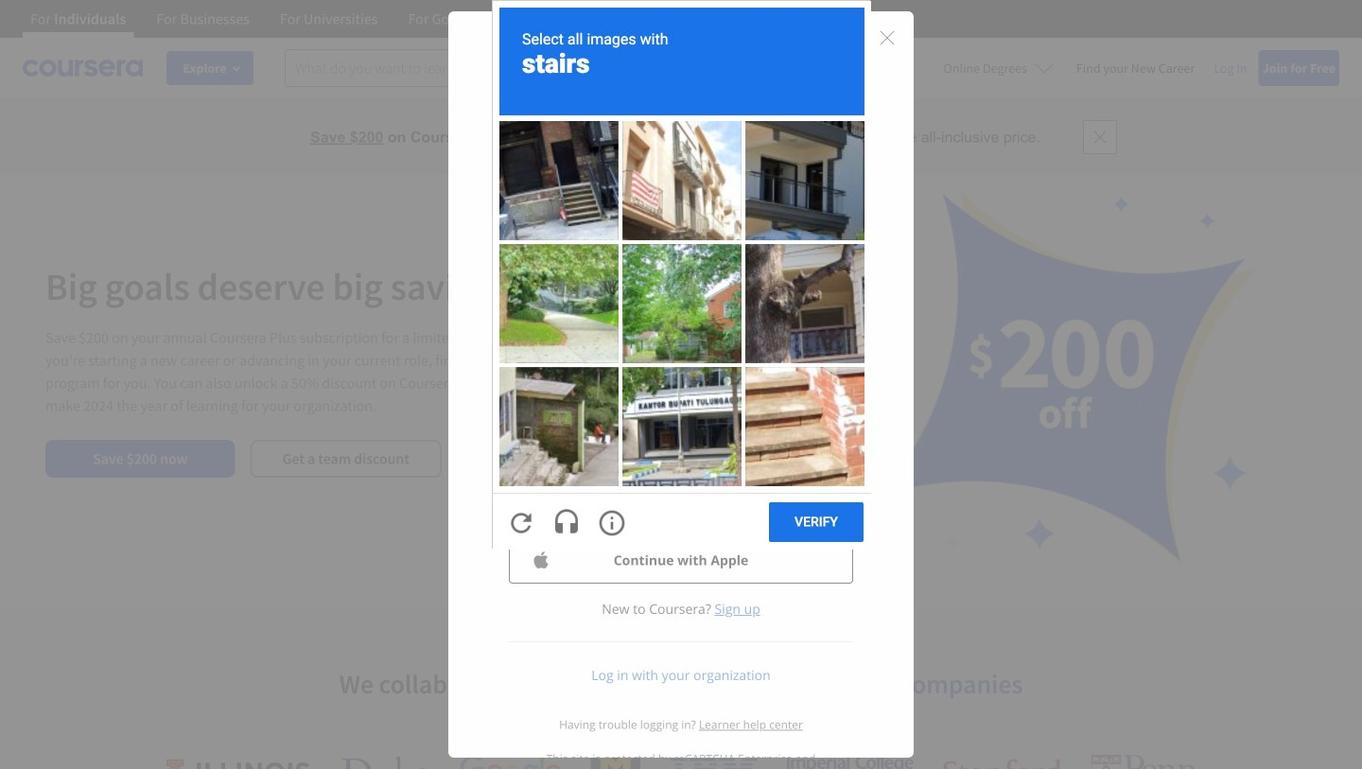 Task type: vqa. For each thing, say whether or not it's contained in the screenshot.
alert
yes



Task type: describe. For each thing, give the bounding box(es) containing it.
banner navigation
[[15, 0, 532, 38]]

university of illinois at urbana-champaign image
[[165, 756, 313, 769]]

name@email.com email field
[[510, 135, 852, 179]]

coursera image
[[23, 53, 143, 83]]

imperial college london image
[[787, 755, 914, 769]]

university of pennsylvania image
[[1091, 754, 1198, 769]]



Task type: locate. For each thing, give the bounding box(es) containing it.
authentication modal dialog
[[448, 11, 914, 769]]

university of michigan image
[[591, 746, 641, 769]]

your password is hidden image
[[821, 227, 844, 250]]

stanford university image
[[943, 759, 1062, 769]]

google image
[[459, 754, 562, 769]]

duke university image
[[342, 756, 430, 769]]

None search field
[[285, 49, 620, 87]]

Enter your password password field
[[510, 217, 813, 260]]

ibm image
[[670, 754, 758, 769]]

alert
[[0, 99, 1362, 175]]

close modal image
[[876, 26, 899, 49], [880, 31, 895, 45]]



